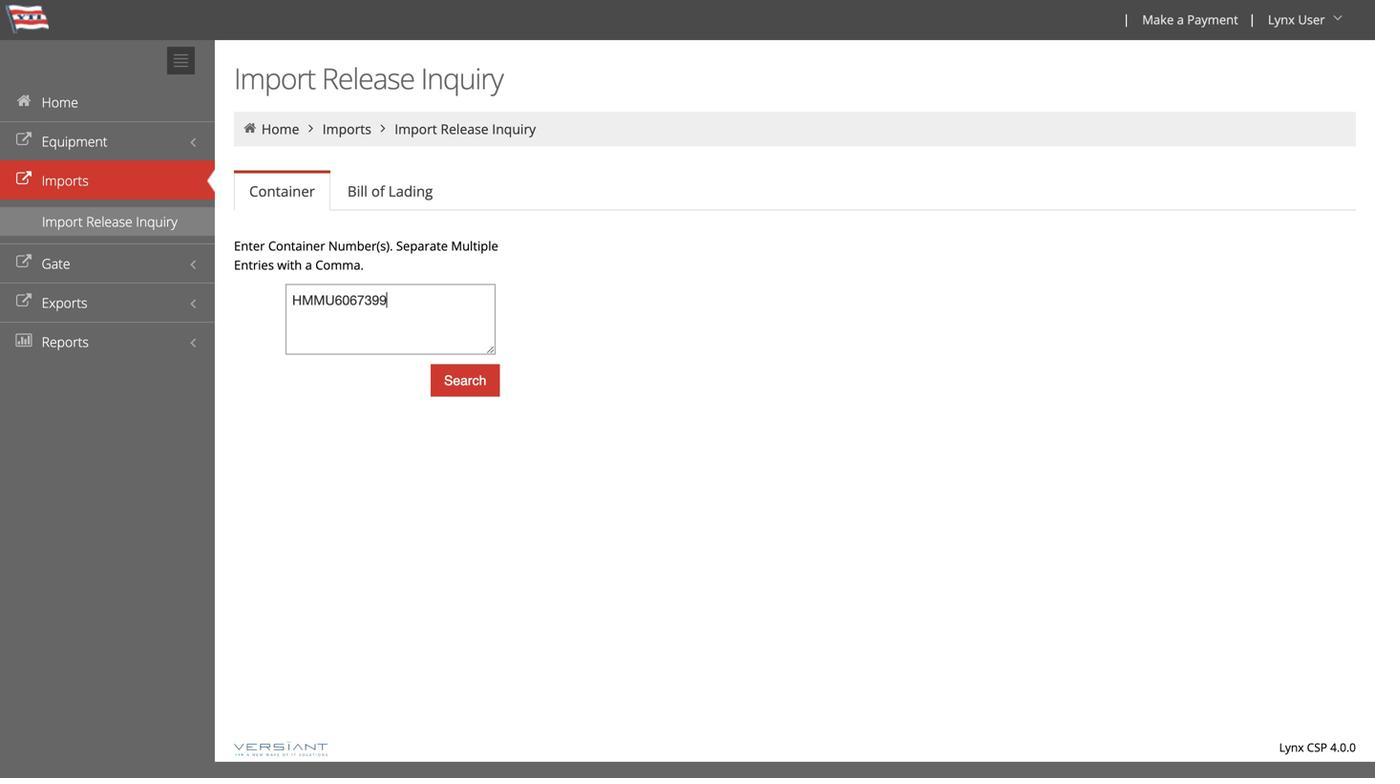 Task type: describe. For each thing, give the bounding box(es) containing it.
0 vertical spatial import release inquiry link
[[395, 120, 536, 138]]

lynx csp 4.0.0
[[1279, 740, 1356, 755]]

0 horizontal spatial home image
[[14, 94, 33, 107]]

2 vertical spatial import release inquiry
[[42, 212, 177, 231]]

make
[[1142, 11, 1174, 28]]

1 angle right image from the left
[[303, 122, 319, 135]]

0 vertical spatial release
[[322, 59, 414, 98]]

exports link
[[0, 283, 215, 322]]

1 vertical spatial home
[[262, 120, 299, 138]]

1 vertical spatial inquiry
[[492, 120, 536, 138]]

external link image for equipment
[[14, 133, 33, 147]]

1 vertical spatial import release inquiry
[[395, 120, 536, 138]]

entries
[[234, 256, 274, 274]]

1 | from the left
[[1123, 11, 1130, 28]]

external link image for imports
[[14, 172, 33, 186]]

0 vertical spatial import
[[234, 59, 315, 98]]

a inside make a payment link
[[1177, 11, 1184, 28]]

2 vertical spatial release
[[86, 212, 132, 231]]

0 vertical spatial home
[[42, 93, 78, 111]]

equipment
[[42, 132, 107, 150]]

make a payment
[[1142, 11, 1238, 28]]

0 horizontal spatial home link
[[0, 82, 215, 121]]

bill of lading
[[347, 181, 433, 201]]

2 vertical spatial inquiry
[[136, 212, 177, 231]]

0 horizontal spatial import release inquiry link
[[0, 207, 215, 236]]

external link image for gate
[[14, 255, 33, 269]]

container inside container link
[[249, 181, 315, 201]]

number(s).
[[328, 237, 393, 254]]

enter
[[234, 237, 265, 254]]

0 horizontal spatial imports link
[[0, 160, 215, 200]]

lynx user link
[[1259, 0, 1354, 40]]

user
[[1298, 11, 1325, 28]]

lynx for lynx csp 4.0.0
[[1279, 740, 1304, 755]]



Task type: vqa. For each thing, say whether or not it's contained in the screenshot.
the leftmost Import Release Inquiry link's Import Release Inquiry
yes



Task type: locate. For each thing, give the bounding box(es) containing it.
|
[[1123, 11, 1130, 28], [1249, 11, 1256, 28]]

2 horizontal spatial release
[[441, 120, 489, 138]]

1 vertical spatial release
[[441, 120, 489, 138]]

1 horizontal spatial imports link
[[322, 120, 371, 138]]

imports link down equipment
[[0, 160, 215, 200]]

angle right image up container link at the left top of the page
[[303, 122, 319, 135]]

lynx for lynx user
[[1268, 11, 1295, 28]]

imports down equipment
[[42, 171, 89, 190]]

1 horizontal spatial home
[[262, 120, 299, 138]]

search
[[444, 373, 486, 388]]

payment
[[1187, 11, 1238, 28]]

0 vertical spatial a
[[1177, 11, 1184, 28]]

0 vertical spatial imports
[[322, 120, 371, 138]]

| left the make
[[1123, 11, 1130, 28]]

2 external link image from the top
[[14, 295, 33, 308]]

a right with
[[305, 256, 312, 274]]

external link image left equipment
[[14, 133, 33, 147]]

0 horizontal spatial import
[[42, 212, 83, 231]]

| right payment
[[1249, 11, 1256, 28]]

1 horizontal spatial home link
[[262, 120, 299, 138]]

import release inquiry link up gate link
[[0, 207, 215, 236]]

0 horizontal spatial imports
[[42, 171, 89, 190]]

1 vertical spatial imports
[[42, 171, 89, 190]]

lynx
[[1268, 11, 1295, 28], [1279, 740, 1304, 755]]

angle right image
[[303, 122, 319, 135], [375, 122, 391, 135]]

container up with
[[268, 237, 325, 254]]

1 horizontal spatial a
[[1177, 11, 1184, 28]]

equipment link
[[0, 121, 215, 160]]

home link up container link at the left top of the page
[[262, 120, 299, 138]]

1 vertical spatial import
[[395, 120, 437, 138]]

1 vertical spatial import release inquiry link
[[0, 207, 215, 236]]

2 vertical spatial import
[[42, 212, 83, 231]]

2 | from the left
[[1249, 11, 1256, 28]]

a inside enter container number(s).  separate multiple entries with a comma.
[[305, 256, 312, 274]]

bill
[[347, 181, 368, 201]]

0 vertical spatial imports link
[[322, 120, 371, 138]]

container up the enter
[[249, 181, 315, 201]]

external link image up bar chart image
[[14, 295, 33, 308]]

gate link
[[0, 244, 215, 283]]

0 horizontal spatial angle right image
[[303, 122, 319, 135]]

lynx left 'csp'
[[1279, 740, 1304, 755]]

1 vertical spatial external link image
[[14, 295, 33, 308]]

0 horizontal spatial release
[[86, 212, 132, 231]]

comma.
[[315, 256, 364, 274]]

enter container number(s).  separate multiple entries with a comma.
[[234, 237, 498, 274]]

reports
[[42, 333, 89, 351]]

of
[[371, 181, 385, 201]]

import
[[234, 59, 315, 98], [395, 120, 437, 138], [42, 212, 83, 231]]

external link image inside 'equipment' link
[[14, 133, 33, 147]]

external link image inside exports link
[[14, 295, 33, 308]]

1 vertical spatial lynx
[[1279, 740, 1304, 755]]

imports link
[[322, 120, 371, 138], [0, 160, 215, 200]]

1 vertical spatial home image
[[242, 122, 258, 135]]

import release inquiry link up lading
[[395, 120, 536, 138]]

1 horizontal spatial imports
[[322, 120, 371, 138]]

a right the make
[[1177, 11, 1184, 28]]

reports link
[[0, 322, 215, 361]]

imports link up the bill on the top left of page
[[322, 120, 371, 138]]

container inside enter container number(s).  separate multiple entries with a comma.
[[268, 237, 325, 254]]

external link image
[[14, 133, 33, 147], [14, 172, 33, 186]]

1 vertical spatial a
[[305, 256, 312, 274]]

angle down image
[[1328, 11, 1347, 24]]

0 vertical spatial lynx
[[1268, 11, 1295, 28]]

home image
[[14, 94, 33, 107], [242, 122, 258, 135]]

0 vertical spatial inquiry
[[421, 59, 503, 98]]

0 vertical spatial import release inquiry
[[234, 59, 503, 98]]

1 vertical spatial container
[[268, 237, 325, 254]]

gate
[[42, 254, 70, 273]]

make a payment link
[[1134, 0, 1245, 40]]

external link image for exports
[[14, 295, 33, 308]]

0 horizontal spatial a
[[305, 256, 312, 274]]

home link up equipment
[[0, 82, 215, 121]]

container
[[249, 181, 315, 201], [268, 237, 325, 254]]

external link image down 'equipment' link
[[14, 172, 33, 186]]

1 horizontal spatial |
[[1249, 11, 1256, 28]]

lynx left user
[[1268, 11, 1295, 28]]

1 horizontal spatial import release inquiry link
[[395, 120, 536, 138]]

import inside 'link'
[[42, 212, 83, 231]]

container link
[[234, 173, 330, 211]]

1 horizontal spatial import
[[234, 59, 315, 98]]

import for top import release inquiry 'link'
[[395, 120, 437, 138]]

separate
[[396, 237, 448, 254]]

lynx user
[[1268, 11, 1325, 28]]

inquiry
[[421, 59, 503, 98], [492, 120, 536, 138], [136, 212, 177, 231]]

angle right image up of
[[375, 122, 391, 135]]

import release inquiry link
[[395, 120, 536, 138], [0, 207, 215, 236]]

with
[[277, 256, 302, 274]]

0 vertical spatial external link image
[[14, 255, 33, 269]]

release
[[322, 59, 414, 98], [441, 120, 489, 138], [86, 212, 132, 231]]

4.0.0
[[1330, 740, 1356, 755]]

0 horizontal spatial home
[[42, 93, 78, 111]]

external link image inside gate link
[[14, 255, 33, 269]]

home up container link at the left top of the page
[[262, 120, 299, 138]]

bar chart image
[[14, 334, 33, 347]]

1 horizontal spatial release
[[322, 59, 414, 98]]

1 external link image from the top
[[14, 255, 33, 269]]

0 vertical spatial home image
[[14, 94, 33, 107]]

1 horizontal spatial angle right image
[[375, 122, 391, 135]]

imports up the bill on the top left of page
[[322, 120, 371, 138]]

lading
[[388, 181, 433, 201]]

lynx inside 'link'
[[1268, 11, 1295, 28]]

1 vertical spatial imports link
[[0, 160, 215, 200]]

bill of lading link
[[332, 172, 448, 211]]

2 horizontal spatial import
[[395, 120, 437, 138]]

0 vertical spatial external link image
[[14, 133, 33, 147]]

search button
[[431, 364, 500, 397]]

import for import release inquiry 'link' to the left
[[42, 212, 83, 231]]

home link
[[0, 82, 215, 121], [262, 120, 299, 138]]

exports
[[42, 294, 87, 312]]

home up equipment
[[42, 93, 78, 111]]

0 horizontal spatial |
[[1123, 11, 1130, 28]]

None text field
[[286, 284, 496, 355]]

multiple
[[451, 237, 498, 254]]

external link image
[[14, 255, 33, 269], [14, 295, 33, 308]]

imports
[[322, 120, 371, 138], [42, 171, 89, 190]]

2 external link image from the top
[[14, 172, 33, 186]]

2 angle right image from the left
[[375, 122, 391, 135]]

csp
[[1307, 740, 1327, 755]]

home image up container link at the left top of the page
[[242, 122, 258, 135]]

1 horizontal spatial home image
[[242, 122, 258, 135]]

import release inquiry
[[234, 59, 503, 98], [395, 120, 536, 138], [42, 212, 177, 231]]

0 vertical spatial container
[[249, 181, 315, 201]]

a
[[1177, 11, 1184, 28], [305, 256, 312, 274]]

versiant image
[[234, 742, 328, 756]]

1 external link image from the top
[[14, 133, 33, 147]]

1 vertical spatial external link image
[[14, 172, 33, 186]]

home
[[42, 93, 78, 111], [262, 120, 299, 138]]

home image up 'equipment' link
[[14, 94, 33, 107]]

external link image left gate
[[14, 255, 33, 269]]



